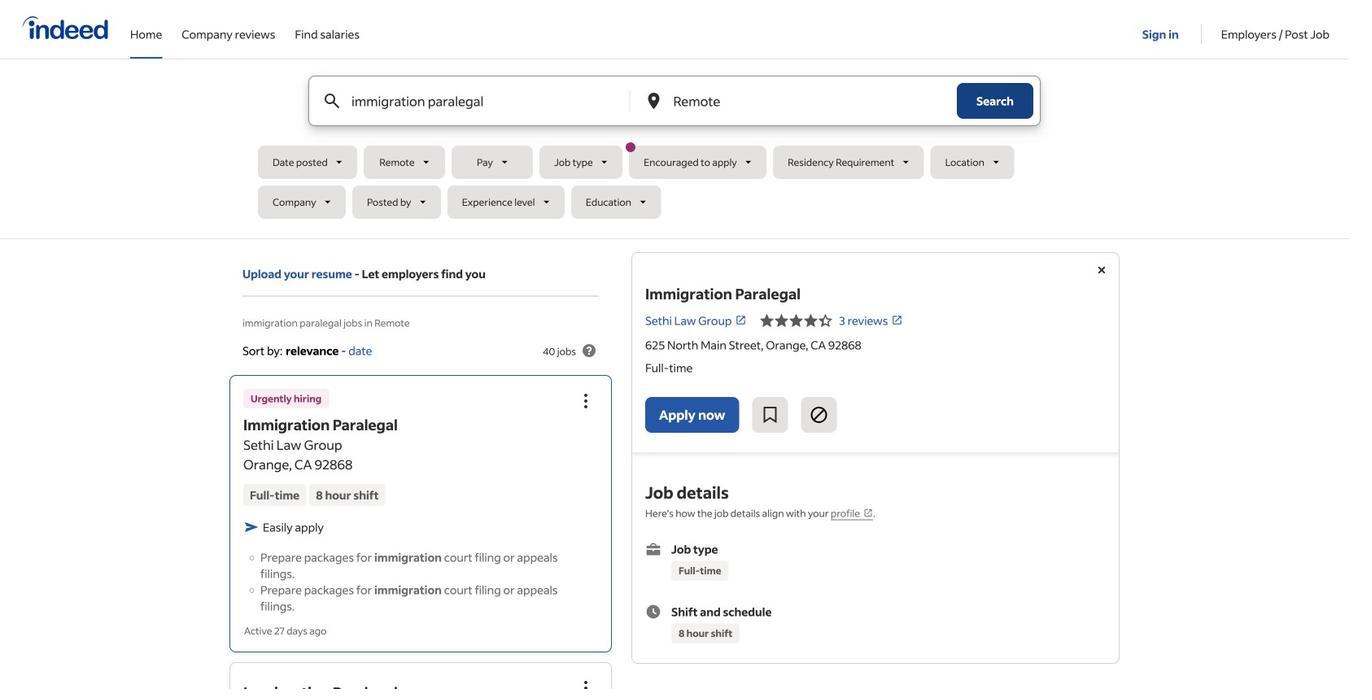 Task type: locate. For each thing, give the bounding box(es) containing it.
4.3 out of 5 stars image
[[760, 311, 833, 331]]

job preferences (opens in a new window) image
[[864, 508, 874, 518]]

Edit location text field
[[670, 77, 925, 125]]

job actions for immigration paralegal is collapsed image
[[576, 679, 596, 690]]

help icon image
[[580, 341, 599, 361]]

4.3 out of 5 stars. link to 3 reviews company ratings (opens in a new tab) image
[[892, 315, 903, 326]]

None search field
[[258, 76, 1092, 225]]



Task type: describe. For each thing, give the bounding box(es) containing it.
close job details image
[[1092, 261, 1112, 280]]

sethi law group (opens in a new tab) image
[[735, 315, 747, 326]]

search: Job title, keywords, or company text field
[[348, 77, 603, 125]]

job actions for immigration paralegal is collapsed image
[[576, 391, 596, 411]]

not interested image
[[810, 405, 829, 425]]

save this job image
[[761, 405, 780, 425]]



Task type: vqa. For each thing, say whether or not it's contained in the screenshot.
Job actions for Immigration Paralegal is collapsed icon
yes



